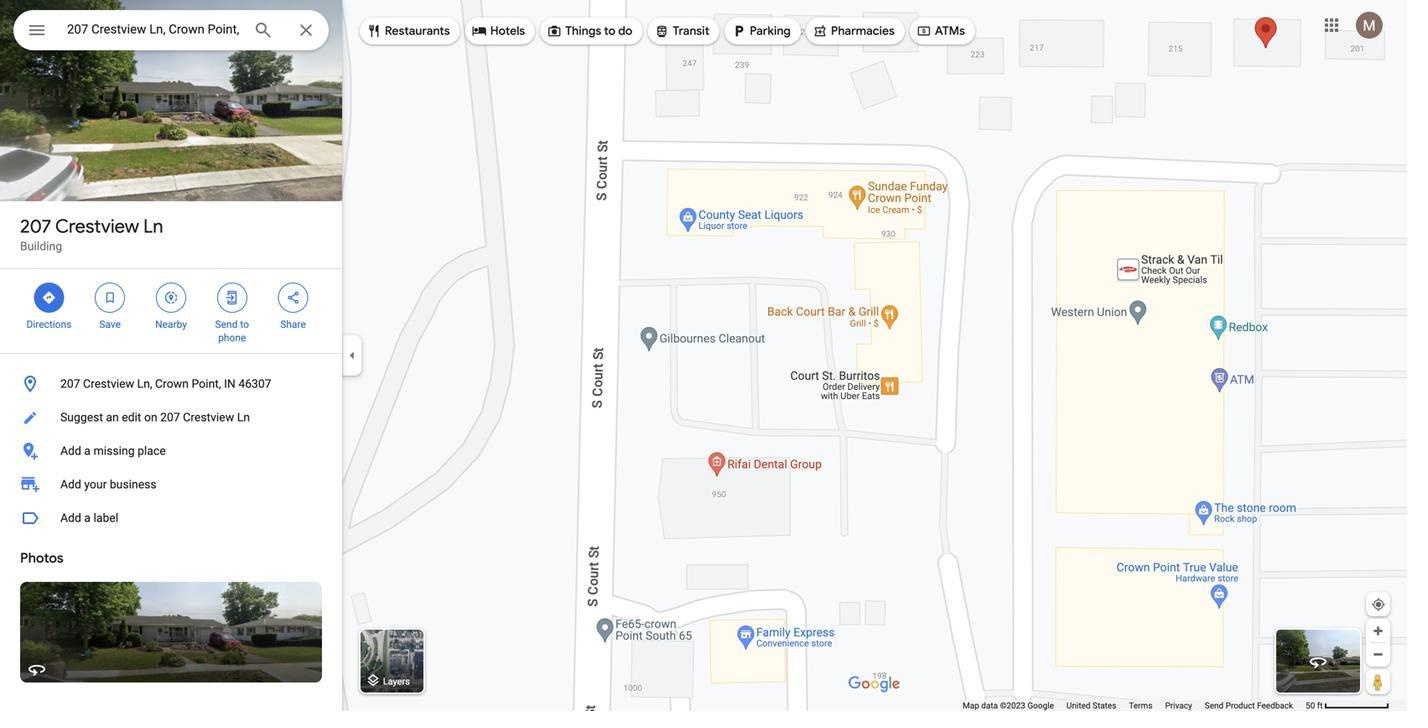 Task type: vqa. For each thing, say whether or not it's contained in the screenshot.
to to the top
yes



Task type: locate. For each thing, give the bounding box(es) containing it.
crestview
[[55, 215, 139, 238], [83, 377, 134, 391], [183, 411, 234, 425]]

footer inside google maps element
[[963, 701, 1306, 711]]

 pharmacies
[[813, 22, 895, 40]]

send up phone on the top of page
[[215, 319, 238, 331]]

50 ft
[[1306, 701, 1323, 711]]

1 vertical spatial crestview
[[83, 377, 134, 391]]

0 vertical spatial add
[[60, 444, 81, 458]]

ft
[[1318, 701, 1323, 711]]

1 horizontal spatial to
[[604, 23, 616, 39]]

a
[[84, 444, 91, 458], [84, 511, 91, 525]]

 things to do
[[547, 22, 633, 40]]

1 vertical spatial a
[[84, 511, 91, 525]]

0 vertical spatial to
[[604, 23, 616, 39]]

product
[[1226, 701, 1256, 711]]

send inside send to phone
[[215, 319, 238, 331]]

to up phone on the top of page
[[240, 319, 249, 331]]

none field inside 207 crestview ln, crown point, in 46307 field
[[67, 19, 240, 39]]

crestview for ln
[[55, 215, 139, 238]]

2 vertical spatial crestview
[[183, 411, 234, 425]]

crestview up building
[[55, 215, 139, 238]]

0 vertical spatial send
[[215, 319, 238, 331]]

send inside send product feedback button
[[1205, 701, 1224, 711]]

data
[[982, 701, 998, 711]]

2 add from the top
[[60, 478, 81, 492]]

parking
[[750, 23, 791, 39]]

3 add from the top
[[60, 511, 81, 525]]

privacy
[[1166, 701, 1193, 711]]

a left missing
[[84, 444, 91, 458]]

footer containing map data ©2023 google
[[963, 701, 1306, 711]]

1 add from the top
[[60, 444, 81, 458]]

crestview inside 207 crestview ln building
[[55, 215, 139, 238]]

atms
[[935, 23, 966, 39]]

207 up building
[[20, 215, 51, 238]]

207 Crestview Ln, Crown Point, IN 46307 field
[[13, 10, 329, 50]]

crestview up an
[[83, 377, 134, 391]]


[[732, 22, 747, 40]]

1 horizontal spatial ln
[[237, 411, 250, 425]]

states
[[1093, 701, 1117, 711]]

show street view coverage image
[[1367, 669, 1391, 695]]

0 vertical spatial crestview
[[55, 215, 139, 238]]

ln,
[[137, 377, 152, 391]]

add
[[60, 444, 81, 458], [60, 478, 81, 492], [60, 511, 81, 525]]

a for label
[[84, 511, 91, 525]]

send
[[215, 319, 238, 331], [1205, 701, 1224, 711]]

label
[[94, 511, 118, 525]]

1 vertical spatial add
[[60, 478, 81, 492]]

0 vertical spatial 207
[[20, 215, 51, 238]]

pharmacies
[[831, 23, 895, 39]]

add left label
[[60, 511, 81, 525]]

50 ft button
[[1306, 701, 1390, 711]]

207 right on
[[160, 411, 180, 425]]

2 horizontal spatial 207
[[160, 411, 180, 425]]

207 crestview ln main content
[[0, 0, 342, 711]]

0 horizontal spatial ln
[[143, 215, 163, 238]]


[[27, 18, 47, 42]]

1 vertical spatial ln
[[237, 411, 250, 425]]

transit
[[673, 23, 710, 39]]

0 vertical spatial ln
[[143, 215, 163, 238]]

add down suggest
[[60, 444, 81, 458]]

feedback
[[1258, 701, 1294, 711]]

your
[[84, 478, 107, 492]]

phone
[[218, 332, 246, 344]]

0 horizontal spatial 207
[[20, 215, 51, 238]]

a for missing
[[84, 444, 91, 458]]

1 vertical spatial send
[[1205, 701, 1224, 711]]

building
[[20, 240, 62, 253]]

1 vertical spatial 207
[[60, 377, 80, 391]]

to left do
[[604, 23, 616, 39]]

1 horizontal spatial 207
[[60, 377, 80, 391]]

to
[[604, 23, 616, 39], [240, 319, 249, 331]]

place
[[138, 444, 166, 458]]

add for add a missing place
[[60, 444, 81, 458]]

zoom in image
[[1373, 625, 1385, 638]]

0 vertical spatial a
[[84, 444, 91, 458]]

None field
[[67, 19, 240, 39]]

united states button
[[1067, 701, 1117, 711]]

0 horizontal spatial to
[[240, 319, 249, 331]]

crestview down point,
[[183, 411, 234, 425]]

2 vertical spatial add
[[60, 511, 81, 525]]

show your location image
[[1372, 597, 1387, 612]]

do
[[619, 23, 633, 39]]

footer
[[963, 701, 1306, 711]]

add left your
[[60, 478, 81, 492]]

207 inside 207 crestview ln building
[[20, 215, 51, 238]]

207 up suggest
[[60, 377, 80, 391]]

 transit
[[655, 22, 710, 40]]

1 vertical spatial to
[[240, 319, 249, 331]]


[[164, 289, 179, 307]]

things
[[566, 23, 602, 39]]

2 a from the top
[[84, 511, 91, 525]]

save
[[99, 319, 121, 331]]

crown
[[155, 377, 189, 391]]


[[41, 289, 57, 307]]

privacy button
[[1166, 701, 1193, 711]]

crestview for ln,
[[83, 377, 134, 391]]

ln inside 207 crestview ln building
[[143, 215, 163, 238]]

terms
[[1130, 701, 1153, 711]]

1 a from the top
[[84, 444, 91, 458]]

ln
[[143, 215, 163, 238], [237, 411, 250, 425]]

a left label
[[84, 511, 91, 525]]

layers
[[383, 676, 410, 687]]

 restaurants
[[367, 22, 450, 40]]

edit
[[122, 411, 141, 425]]

send left product
[[1205, 701, 1224, 711]]

207
[[20, 215, 51, 238], [60, 377, 80, 391], [160, 411, 180, 425]]

0 horizontal spatial send
[[215, 319, 238, 331]]

207 crestview ln, crown point, in 46307
[[60, 377, 272, 391]]

207 for ln
[[20, 215, 51, 238]]

in
[[224, 377, 236, 391]]

to inside send to phone
[[240, 319, 249, 331]]

1 horizontal spatial send
[[1205, 701, 1224, 711]]



Task type: describe. For each thing, give the bounding box(es) containing it.
photos
[[20, 550, 64, 567]]

207 crestview ln building
[[20, 215, 163, 253]]

add your business
[[60, 478, 157, 492]]

google account: madeline spawn  
(madeline.spawn@adept.ai) image
[[1357, 12, 1383, 39]]

restaurants
[[385, 23, 450, 39]]

ln inside button
[[237, 411, 250, 425]]

send product feedback button
[[1205, 701, 1294, 711]]

add a missing place
[[60, 444, 166, 458]]

add for add your business
[[60, 478, 81, 492]]

terms button
[[1130, 701, 1153, 711]]


[[813, 22, 828, 40]]

suggest an edit on 207 crestview ln button
[[0, 401, 342, 435]]

46307
[[239, 377, 272, 391]]


[[655, 22, 670, 40]]

map data ©2023 google
[[963, 701, 1055, 711]]

map
[[963, 701, 980, 711]]

share
[[280, 319, 306, 331]]


[[225, 289, 240, 307]]

missing
[[94, 444, 135, 458]]

add a missing place button
[[0, 435, 342, 468]]

 hotels
[[472, 22, 525, 40]]

add your business link
[[0, 468, 342, 502]]

on
[[144, 411, 157, 425]]


[[472, 22, 487, 40]]


[[547, 22, 562, 40]]

google
[[1028, 701, 1055, 711]]


[[367, 22, 382, 40]]


[[917, 22, 932, 40]]

united
[[1067, 701, 1091, 711]]

 search field
[[13, 10, 329, 54]]

send to phone
[[215, 319, 249, 344]]

hotels
[[491, 23, 525, 39]]

send for send product feedback
[[1205, 701, 1224, 711]]

point,
[[192, 377, 221, 391]]

collapse side panel image
[[343, 346, 362, 365]]

 atms
[[917, 22, 966, 40]]

207 crestview ln, crown point, in 46307 button
[[0, 367, 342, 401]]

to inside  things to do
[[604, 23, 616, 39]]

suggest
[[60, 411, 103, 425]]

 button
[[13, 10, 60, 54]]

50
[[1306, 701, 1316, 711]]

actions for 207 crestview ln region
[[0, 269, 342, 353]]

an
[[106, 411, 119, 425]]

207 for ln,
[[60, 377, 80, 391]]

add a label button
[[0, 502, 342, 535]]

business
[[110, 478, 157, 492]]

add for add a label
[[60, 511, 81, 525]]

add a label
[[60, 511, 118, 525]]

google maps element
[[0, 0, 1408, 711]]

send for send to phone
[[215, 319, 238, 331]]

nearby
[[155, 319, 187, 331]]

send product feedback
[[1205, 701, 1294, 711]]

suggest an edit on 207 crestview ln
[[60, 411, 250, 425]]

united states
[[1067, 701, 1117, 711]]

 parking
[[732, 22, 791, 40]]

zoom out image
[[1373, 649, 1385, 661]]

2 vertical spatial 207
[[160, 411, 180, 425]]

street view image
[[1309, 652, 1329, 672]]


[[286, 289, 301, 307]]


[[103, 289, 118, 307]]

©2023
[[1001, 701, 1026, 711]]

directions
[[26, 319, 72, 331]]



